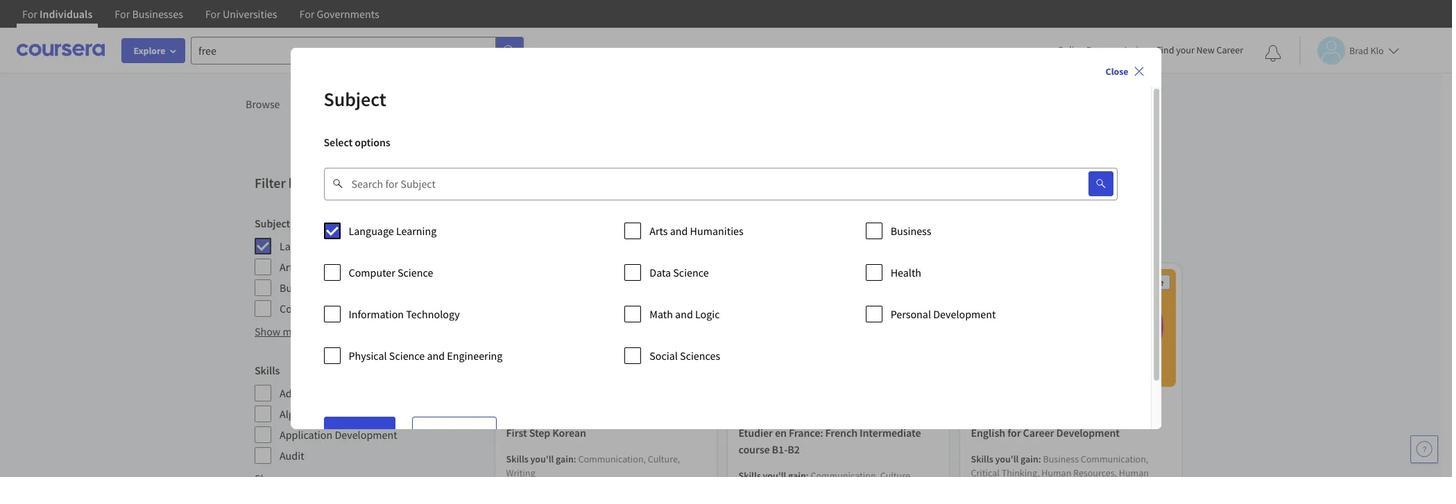 Task type: locate. For each thing, give the bounding box(es) containing it.
science up information technology
[[398, 266, 433, 279]]

4 for from the left
[[299, 7, 315, 21]]

career right new
[[1216, 44, 1243, 56]]

for
[[1008, 426, 1021, 440]]

skills
[[255, 364, 280, 377], [506, 453, 529, 466], [971, 453, 994, 466]]

adaptability
[[280, 386, 336, 400]]

étudier en france: french intermediate course b1-b2 link
[[739, 425, 938, 458]]

0 horizontal spatial language
[[280, 239, 325, 253]]

0 horizontal spatial business
[[280, 281, 320, 295]]

business up human
[[1043, 453, 1079, 466]]

0 vertical spatial humanities
[[690, 224, 744, 238]]

english for career development
[[971, 426, 1120, 440]]

None search field
[[191, 36, 524, 64]]

physical
[[349, 349, 387, 363]]

science up physical
[[329, 302, 364, 316]]

career inside "link"
[[1216, 44, 1243, 56]]

business up health
[[891, 224, 931, 238]]

gain
[[556, 453, 574, 466], [1021, 453, 1039, 466]]

browse
[[246, 97, 280, 111]]

1 horizontal spatial subject
[[324, 87, 386, 112]]

show notifications image
[[1265, 45, 1281, 62]]

skills inside group
[[255, 364, 280, 377]]

for for universities
[[205, 7, 221, 21]]

technology
[[406, 307, 460, 321]]

skills you'll gain : up thinking,
[[971, 453, 1043, 466]]

business inside business communication, critical thinking, human resources, huma
[[1043, 453, 1079, 466]]

science inside subject group
[[329, 302, 364, 316]]

1 horizontal spatial clear
[[610, 228, 631, 241]]

1 horizontal spatial :
[[1039, 453, 1041, 466]]

more
[[283, 325, 307, 339]]

0 horizontal spatial development
[[335, 428, 397, 442]]

subject down filter
[[255, 216, 290, 230]]

0 horizontal spatial computer
[[280, 302, 326, 316]]

2 horizontal spatial skills
[[971, 453, 994, 466]]

1 horizontal spatial you'll
[[996, 453, 1019, 466]]

skills you'll gain : up writing
[[506, 453, 579, 466]]

skills you'll gain : for for
[[971, 453, 1043, 466]]

development inside select subject options element
[[933, 307, 996, 321]]

development right 'personal'
[[933, 307, 996, 321]]

for left universities
[[205, 7, 221, 21]]

close
[[1106, 65, 1128, 78]]

computer up information
[[349, 266, 395, 279]]

you'll up writing
[[531, 453, 554, 466]]

arts and humanities
[[650, 224, 744, 238], [280, 260, 374, 274]]

free for english
[[1146, 276, 1164, 289]]

1 you'll from the left
[[531, 453, 554, 466]]

business inside select subject options element
[[891, 224, 931, 238]]

0 vertical spatial learning
[[396, 224, 437, 238]]

computer science
[[349, 266, 433, 279], [280, 302, 364, 316]]

b1-
[[772, 443, 788, 457]]

1 vertical spatial language
[[280, 239, 325, 253]]

english for career development link
[[971, 425, 1170, 442]]

thinking,
[[1002, 467, 1040, 477]]

language learning inside subject group
[[280, 239, 368, 253]]

1 horizontal spatial career
[[1216, 44, 1243, 56]]

and right math
[[675, 307, 693, 321]]

career right the 'for'
[[1023, 426, 1054, 440]]

0 horizontal spatial skills
[[255, 364, 280, 377]]

humanities up information
[[320, 260, 374, 274]]

0 horizontal spatial clear
[[435, 427, 460, 440]]

france:
[[789, 426, 823, 440]]

1 horizontal spatial business
[[891, 224, 931, 238]]

: for korean
[[574, 453, 577, 466]]

2 vertical spatial business
[[1043, 453, 1079, 466]]

2 communication, from the left
[[1081, 453, 1149, 466]]

0 vertical spatial arts
[[650, 224, 668, 238]]

clear all
[[610, 228, 643, 241]]

help center image
[[1416, 441, 1433, 458]]

skills you'll gain : for step
[[506, 453, 579, 466]]

apply
[[346, 427, 374, 440]]

1 horizontal spatial humanities
[[690, 224, 744, 238]]

1 horizontal spatial arts and humanities
[[650, 224, 744, 238]]

1 horizontal spatial computer
[[349, 266, 395, 279]]

find your new career link
[[1149, 42, 1250, 59]]

1 for from the left
[[22, 7, 37, 21]]

audit
[[280, 449, 304, 463]]

learning
[[396, 224, 437, 238], [327, 239, 368, 253]]

1 : from the left
[[574, 453, 577, 466]]

0 vertical spatial subject
[[324, 87, 386, 112]]

1 skills you'll gain : from the left
[[506, 453, 579, 466]]

2 horizontal spatial development
[[1057, 426, 1120, 440]]

you'll up thinking,
[[996, 453, 1019, 466]]

skills up critical
[[971, 453, 994, 466]]

1 vertical spatial learning
[[327, 239, 368, 253]]

engineering
[[447, 349, 503, 363]]

skills you'll gain :
[[506, 453, 579, 466], [971, 453, 1043, 466]]

for universities
[[205, 7, 277, 21]]

clear inside clear all button
[[610, 228, 631, 241]]

development up business communication, critical thinking, human resources, huma
[[1057, 426, 1120, 440]]

communication, down "first step korean" "link"
[[579, 453, 646, 466]]

0 horizontal spatial arts
[[280, 260, 298, 274]]

computer up more
[[280, 302, 326, 316]]

for individuals
[[22, 7, 92, 21]]

communication,
[[579, 453, 646, 466], [1081, 453, 1149, 466]]

clear inside clear all button
[[435, 427, 460, 440]]

humanities inside select subject options element
[[690, 224, 744, 238]]

1 vertical spatial subject
[[255, 216, 290, 230]]

for for governments
[[299, 7, 315, 21]]

skills up writing
[[506, 453, 529, 466]]

1 horizontal spatial learning
[[396, 224, 437, 238]]

for left businesses
[[115, 7, 130, 21]]

1 gain from the left
[[556, 453, 574, 466]]

course
[[739, 443, 770, 457]]

development inside skills group
[[335, 428, 397, 442]]

1 vertical spatial business
[[280, 281, 320, 295]]

clear
[[610, 228, 631, 241], [435, 427, 460, 440]]

governments
[[317, 7, 379, 21]]

you'll for step
[[531, 453, 554, 466]]

1 vertical spatial computer science
[[280, 302, 364, 316]]

gain down korean
[[556, 453, 574, 466]]

:
[[574, 453, 577, 466], [1039, 453, 1041, 466]]

2 : from the left
[[1039, 453, 1041, 466]]

for left individuals
[[22, 7, 37, 21]]

0 vertical spatial arts and humanities
[[650, 224, 744, 238]]

1 horizontal spatial arts
[[650, 224, 668, 238]]

0 horizontal spatial you'll
[[531, 453, 554, 466]]

0 horizontal spatial career
[[1023, 426, 1054, 440]]

subject dialog
[[290, 48, 1162, 477]]

development right application
[[335, 428, 397, 442]]

computer science up information technology
[[349, 266, 433, 279]]

0 horizontal spatial arts and humanities
[[280, 260, 374, 274]]

data science
[[650, 266, 709, 279]]

1 vertical spatial computer
[[280, 302, 326, 316]]

arts right all
[[650, 224, 668, 238]]

Search by keyword search field
[[343, 167, 1055, 200]]

math and logic
[[650, 307, 720, 321]]

1 horizontal spatial development
[[933, 307, 996, 321]]

skills for english for career development
[[971, 453, 994, 466]]

1 vertical spatial career
[[1023, 426, 1054, 440]]

0 horizontal spatial learning
[[327, 239, 368, 253]]

career
[[1216, 44, 1243, 56], [1023, 426, 1054, 440]]

gain up thinking,
[[1021, 453, 1039, 466]]

: down korean
[[574, 453, 577, 466]]

0 vertical spatial language learning
[[349, 224, 437, 238]]

2 horizontal spatial business
[[1043, 453, 1079, 466]]

2 gain from the left
[[1021, 453, 1039, 466]]

find your new career
[[1156, 44, 1243, 56]]

humanities
[[690, 224, 744, 238], [320, 260, 374, 274]]

free
[[313, 97, 333, 111], [681, 276, 699, 289], [913, 276, 932, 289], [1146, 276, 1164, 289]]

for left governments
[[299, 7, 315, 21]]

business
[[891, 224, 931, 238], [280, 281, 320, 295], [1043, 453, 1079, 466]]

language learning
[[349, 224, 437, 238], [280, 239, 368, 253]]

for
[[22, 7, 37, 21], [115, 7, 130, 21], [205, 7, 221, 21], [299, 7, 315, 21]]

science right physical
[[389, 349, 425, 363]]

culture,
[[648, 453, 680, 466]]

business up more
[[280, 281, 320, 295]]

2 you'll from the left
[[996, 453, 1019, 466]]

étudier
[[739, 426, 773, 440]]

2 for from the left
[[115, 7, 130, 21]]

clear for clear all
[[435, 427, 460, 440]]

0 horizontal spatial communication,
[[579, 453, 646, 466]]

computer science inside subject group
[[280, 302, 364, 316]]

find
[[1156, 44, 1174, 56]]

0 horizontal spatial humanities
[[320, 260, 374, 274]]

all
[[462, 427, 474, 440]]

social
[[650, 349, 678, 363]]

0 vertical spatial computer
[[349, 266, 395, 279]]

0 vertical spatial business
[[891, 224, 931, 238]]

1 horizontal spatial skills you'll gain :
[[971, 453, 1043, 466]]

arts and humanities inside subject group
[[280, 260, 374, 274]]

arts up more
[[280, 260, 298, 274]]

subject inside dialog
[[324, 87, 386, 112]]

computer science up more
[[280, 302, 364, 316]]

skills down show
[[255, 364, 280, 377]]

communication, up resources,
[[1081, 453, 1149, 466]]

2 skills you'll gain : from the left
[[971, 453, 1043, 466]]

and up more
[[300, 260, 318, 274]]

0 vertical spatial language
[[349, 224, 394, 238]]

0 horizontal spatial subject
[[255, 216, 290, 230]]

0 vertical spatial career
[[1216, 44, 1243, 56]]

0 horizontal spatial skills you'll gain :
[[506, 453, 579, 466]]

computer
[[349, 266, 395, 279], [280, 302, 326, 316]]

universities
[[223, 7, 277, 21]]

b2
[[788, 443, 800, 457]]

browse link
[[246, 96, 280, 112]]

subject group
[[255, 215, 481, 318]]

business communication, critical thinking, human resources, huma
[[971, 453, 1169, 477]]

1 vertical spatial humanities
[[320, 260, 374, 274]]

and
[[670, 224, 688, 238], [300, 260, 318, 274], [675, 307, 693, 321], [427, 349, 445, 363]]

1 horizontal spatial communication,
[[1081, 453, 1149, 466]]

computer inside select subject options element
[[349, 266, 395, 279]]

arts and humanities up data science at bottom
[[650, 224, 744, 238]]

individuals
[[40, 7, 92, 21]]

0 vertical spatial clear
[[610, 228, 631, 241]]

korean
[[553, 426, 586, 440]]

1 communication, from the left
[[579, 453, 646, 466]]

development
[[933, 307, 996, 321], [1057, 426, 1120, 440], [335, 428, 397, 442]]

arts and humanities up information
[[280, 260, 374, 274]]

subject up select options
[[324, 87, 386, 112]]

: up thinking,
[[1039, 453, 1041, 466]]

1 vertical spatial arts
[[280, 260, 298, 274]]

for businesses
[[115, 7, 183, 21]]

arts
[[650, 224, 668, 238], [280, 260, 298, 274]]

0 horizontal spatial gain
[[556, 453, 574, 466]]

human
[[1042, 467, 1072, 477]]

1 vertical spatial arts and humanities
[[280, 260, 374, 274]]

learning inside subject group
[[327, 239, 368, 253]]

1 vertical spatial language learning
[[280, 239, 368, 253]]

information technology
[[349, 307, 460, 321]]

science
[[398, 266, 433, 279], [673, 266, 709, 279], [329, 302, 364, 316], [389, 349, 425, 363]]

application
[[280, 428, 332, 442]]

english
[[971, 426, 1006, 440]]

humanities down search by keyword search box
[[690, 224, 744, 238]]

1 horizontal spatial language
[[349, 224, 394, 238]]

information
[[349, 307, 404, 321]]

3 for from the left
[[205, 7, 221, 21]]

you'll
[[531, 453, 554, 466], [996, 453, 1019, 466]]

0 vertical spatial computer science
[[349, 266, 433, 279]]

communication, culture, writing
[[506, 453, 680, 477]]

1 horizontal spatial skills
[[506, 453, 529, 466]]

1 vertical spatial clear
[[435, 427, 460, 440]]

1 horizontal spatial gain
[[1021, 453, 1039, 466]]

0 horizontal spatial :
[[574, 453, 577, 466]]

subject
[[324, 87, 386, 112], [255, 216, 290, 230]]



Task type: describe. For each thing, give the bounding box(es) containing it.
skills group
[[255, 362, 481, 465]]

select
[[324, 135, 353, 149]]

language learning inside select subject options element
[[349, 224, 437, 238]]

coursera image
[[17, 39, 105, 61]]

communication, inside business communication, critical thinking, human resources, huma
[[1081, 453, 1149, 466]]

communication, inside communication, culture, writing
[[579, 453, 646, 466]]

search image
[[1096, 178, 1107, 189]]

physical science and engineering
[[349, 349, 503, 363]]

arts and humanities inside select subject options element
[[650, 224, 744, 238]]

data
[[650, 266, 671, 279]]

writing
[[506, 467, 536, 477]]

business inside subject group
[[280, 281, 320, 295]]

: for career
[[1039, 453, 1041, 466]]

clear all button
[[601, 223, 651, 246]]

all
[[633, 228, 643, 241]]

your
[[1176, 44, 1194, 56]]

math
[[650, 307, 673, 321]]

intermediate
[[860, 426, 921, 440]]

computer science inside select subject options element
[[349, 266, 433, 279]]

new
[[1196, 44, 1215, 56]]

by
[[288, 174, 303, 191]]

logic
[[695, 307, 720, 321]]

critical
[[971, 467, 1000, 477]]

health
[[891, 266, 921, 279]]

arts inside subject group
[[280, 260, 298, 274]]

personal development
[[891, 307, 996, 321]]

humanities inside subject group
[[320, 260, 374, 274]]

application development
[[280, 428, 397, 442]]

free for first
[[681, 276, 699, 289]]

skills for first step korean
[[506, 453, 529, 466]]

social sciences
[[650, 349, 720, 363]]

sciences
[[680, 349, 720, 363]]

resources,
[[1074, 467, 1117, 477]]

personal
[[891, 307, 931, 321]]

language inside select subject options element
[[349, 224, 394, 238]]

for for individuals
[[22, 7, 37, 21]]

filter
[[255, 174, 286, 191]]

science right data
[[673, 266, 709, 279]]

learning inside select subject options element
[[396, 224, 437, 238]]

and right all
[[670, 224, 688, 238]]

show more button
[[255, 323, 307, 340]]

filter by
[[255, 174, 303, 191]]

first
[[506, 426, 527, 440]]

you'll for for
[[996, 453, 1019, 466]]

étudier en france: french intermediate course b1-b2
[[739, 426, 921, 457]]

computer inside subject group
[[280, 302, 326, 316]]

show more
[[255, 325, 307, 339]]

arts inside select subject options element
[[650, 224, 668, 238]]

development for application development
[[335, 428, 397, 442]]

businesses
[[132, 7, 183, 21]]

close button
[[1100, 59, 1151, 84]]

free for étudier
[[913, 276, 932, 289]]

development for personal development
[[933, 307, 996, 321]]

gain for korean
[[556, 453, 574, 466]]

select subject options element
[[324, 217, 1118, 384]]

first step korean link
[[506, 425, 706, 442]]

clear for clear all
[[610, 228, 631, 241]]

for governments
[[299, 7, 379, 21]]

step
[[529, 426, 551, 440]]

subject inside group
[[255, 216, 290, 230]]

options
[[355, 135, 390, 149]]

clear all button
[[412, 417, 497, 450]]

language inside subject group
[[280, 239, 325, 253]]

algebra
[[280, 407, 315, 421]]

select options
[[324, 135, 390, 149]]

gain for career
[[1021, 453, 1039, 466]]

first step korean
[[506, 426, 586, 440]]

banner navigation
[[11, 0, 390, 38]]

french
[[826, 426, 858, 440]]

and left the engineering
[[427, 349, 445, 363]]

apply button
[[324, 417, 396, 450]]

clear all
[[435, 427, 474, 440]]

en
[[775, 426, 787, 440]]

for for businesses
[[115, 7, 130, 21]]

show
[[255, 325, 281, 339]]

and inside subject group
[[300, 260, 318, 274]]



Task type: vqa. For each thing, say whether or not it's contained in the screenshot.
Coursera Project Network image
no



